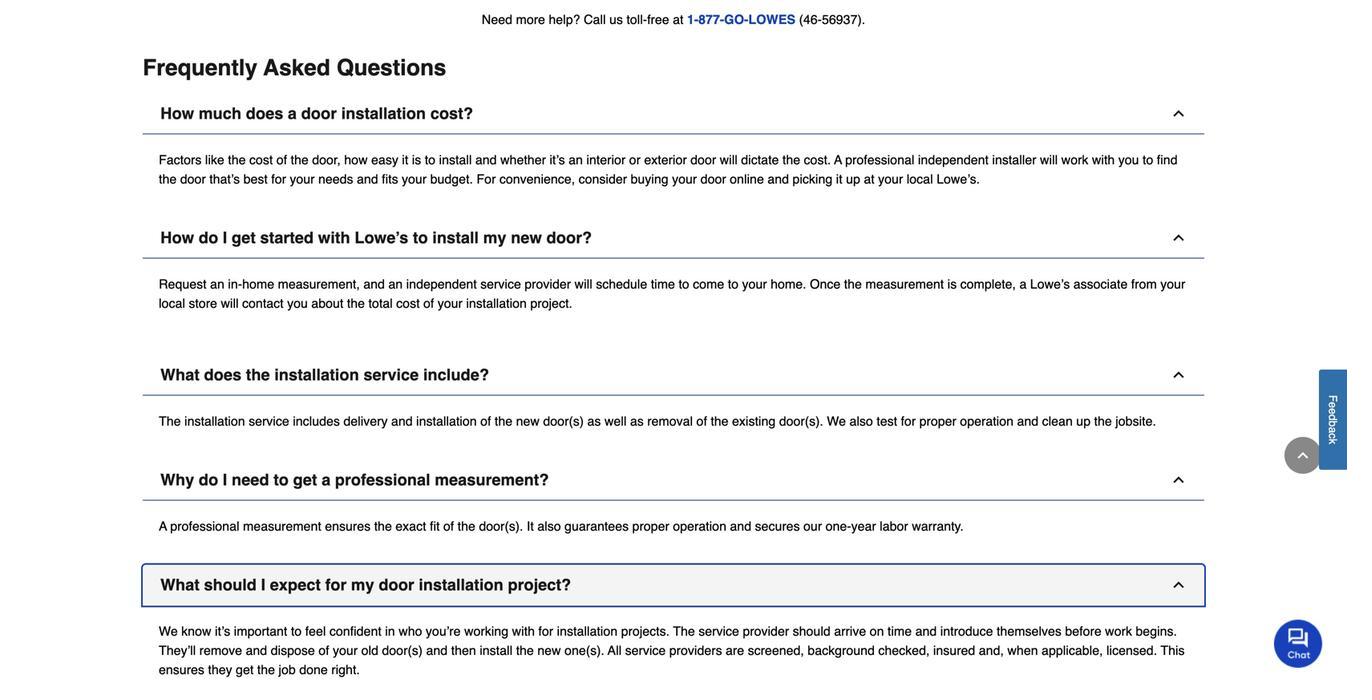 Task type: describe. For each thing, give the bounding box(es) containing it.
1 vertical spatial also
[[538, 519, 561, 534]]

why do i need to get a professional measurement?
[[160, 471, 549, 489]]

0 horizontal spatial proper
[[633, 519, 670, 534]]

includes
[[293, 414, 340, 429]]

dispose
[[271, 643, 315, 658]]

how do i get started with lowe's to install my new door?
[[160, 228, 592, 247]]

online
[[730, 172, 765, 186]]

us
[[610, 12, 623, 27]]

free
[[648, 12, 670, 27]]

project?
[[508, 576, 571, 594]]

your right from
[[1161, 277, 1186, 291]]

i for get
[[223, 228, 227, 247]]

at inside factors like the cost of the door, how easy it is to install and whether it's an interior or exterior door will dictate the cost. a professional independent installer will work with you to find the door that's best for your needs and fits your budget. for convenience, consider buying your door online and picking it up at your local lowe's.
[[864, 172, 875, 186]]

door down 'factors'
[[180, 172, 206, 186]]

once
[[810, 277, 841, 291]]

1 horizontal spatial proper
[[920, 414, 957, 429]]

0 horizontal spatial an
[[210, 277, 225, 291]]

toll-
[[627, 12, 648, 27]]

convenience,
[[500, 172, 575, 186]]

work inside factors like the cost of the door, how easy it is to install and whether it's an interior or exterior door will dictate the cost. a professional independent installer will work with you to find the door that's best for your needs and fits your budget. for convenience, consider buying your door online and picking it up at your local lowe's.
[[1062, 152, 1089, 167]]

measurement?
[[435, 471, 549, 489]]

for inside we know it's important to feel confident in who you're working with for installation projects. the service provider should arrive on time and introduce themselves before work begins. they'll remove and dispose of your old door(s) and then install the new one(s). all service providers are screened, background checked, insured and, when applicable, licensed. this ensures they get the job done right.
[[539, 624, 554, 639]]

how much does a door installation cost? button
[[143, 93, 1205, 134]]

with inside factors like the cost of the door, how easy it is to install and whether it's an interior or exterior door will dictate the cost. a professional independent installer will work with you to find the door that's best for your needs and fits your budget. for convenience, consider buying your door online and picking it up at your local lowe's.
[[1093, 152, 1116, 167]]

or
[[630, 152, 641, 167]]

how for how do i get started with lowe's to install my new door?
[[160, 228, 194, 247]]

install inside we know it's important to feel confident in who you're working with for installation projects. the service provider should arrive on time and introduce themselves before work begins. they'll remove and dispose of your old door(s) and then install the new one(s). all service providers are screened, background checked, insured and, when applicable, licensed. this ensures they get the job done right.
[[480, 643, 513, 658]]

up inside factors like the cost of the door, how easy it is to install and whether it's an interior or exterior door will dictate the cost. a professional independent installer will work with you to find the door that's best for your needs and fits your budget. for convenience, consider buying your door online and picking it up at your local lowe's.
[[847, 172, 861, 186]]

and down dictate
[[768, 172, 790, 186]]

0 vertical spatial also
[[850, 414, 874, 429]]

door up door, at the top of the page
[[301, 104, 337, 123]]

year
[[852, 519, 877, 534]]

b
[[1327, 421, 1340, 427]]

warranty.
[[912, 519, 964, 534]]

cost.
[[804, 152, 832, 167]]

installation up need
[[185, 414, 245, 429]]

one-
[[826, 519, 852, 534]]

request an in-home measurement, and an independent service provider will schedule time to come to your home. once the measurement is complete, a lowe's associate from your local store will contact you about the total cost of your installation project.
[[159, 277, 1186, 311]]

licensed.
[[1107, 643, 1158, 658]]

measurement inside request an in-home measurement, and an independent service provider will schedule time to come to your home. once the measurement is complete, a lowe's associate from your local store will contact you about the total cost of your installation project.
[[866, 277, 945, 291]]

installation inside we know it's important to feel confident in who you're working with for installation projects. the service provider should arrive on time and introduce themselves before work begins. they'll remove and dispose of your old door(s) and then install the new one(s). all service providers are screened, background checked, insured and, when applicable, licensed. this ensures they get the job done right.
[[557, 624, 618, 639]]

0 horizontal spatial door(s).
[[479, 519, 524, 534]]

your right fits
[[402, 172, 427, 186]]

lowe's inside button
[[355, 228, 409, 247]]

and down you're
[[426, 643, 448, 658]]

lowe's.
[[937, 172, 981, 186]]

who
[[399, 624, 422, 639]]

1 horizontal spatial operation
[[961, 414, 1014, 429]]

providers
[[670, 643, 723, 658]]

and left secures
[[730, 519, 752, 534]]

measurement,
[[278, 277, 360, 291]]

installation up you're
[[419, 576, 504, 594]]

of inside we know it's important to feel confident in who you're working with for installation projects. the service provider should arrive on time and introduce themselves before work begins. they'll remove and dispose of your old door(s) and then install the new one(s). all service providers are screened, background checked, insured and, when applicable, licensed. this ensures they get the job done right.
[[319, 643, 329, 658]]

they
[[208, 663, 232, 677]]

of down the include? on the left bottom
[[481, 414, 491, 429]]

and up checked, on the bottom right of the page
[[916, 624, 937, 639]]

installation up includes
[[275, 366, 359, 384]]

needs
[[318, 172, 353, 186]]

and,
[[979, 643, 1004, 658]]

0 horizontal spatial operation
[[673, 519, 727, 534]]

your inside we know it's important to feel confident in who you're working with for installation projects. the service provider should arrive on time and introduce themselves before work begins. they'll remove and dispose of your old door(s) and then install the new one(s). all service providers are screened, background checked, insured and, when applicable, licensed. this ensures they get the job done right.
[[333, 643, 358, 658]]

will right 'installer'
[[1041, 152, 1058, 167]]

are
[[726, 643, 745, 658]]

professional inside button
[[335, 471, 431, 489]]

feel
[[305, 624, 326, 639]]

i for expect
[[261, 576, 266, 594]]

to inside button
[[274, 471, 289, 489]]

right.
[[332, 663, 360, 677]]

guarantees
[[565, 519, 629, 534]]

for inside factors like the cost of the door, how easy it is to install and whether it's an interior or exterior door will dictate the cost. a professional independent installer will work with you to find the door that's best for your needs and fits your budget. for convenience, consider buying your door online and picking it up at your local lowe's.
[[271, 172, 286, 186]]

consider
[[579, 172, 627, 186]]

door(s) inside we know it's important to feel confident in who you're working with for installation projects. the service provider should arrive on time and introduce themselves before work begins. they'll remove and dispose of your old door(s) and then install the new one(s). all service providers are screened, background checked, insured and, when applicable, licensed. this ensures they get the job done right.
[[382, 643, 423, 658]]

existing
[[733, 414, 776, 429]]

total
[[369, 296, 393, 311]]

done
[[299, 663, 328, 677]]

all
[[608, 643, 622, 658]]

new inside we know it's important to feel confident in who you're working with for installation projects. the service provider should arrive on time and introduce themselves before work begins. they'll remove and dispose of your old door(s) and then install the new one(s). all service providers are screened, background checked, insured and, when applicable, licensed. this ensures they get the job done right.
[[538, 643, 561, 658]]

will left 'schedule' at the left top of the page
[[575, 277, 593, 291]]

old
[[362, 643, 379, 658]]

important
[[234, 624, 288, 639]]

the left total
[[347, 296, 365, 311]]

labor
[[880, 519, 909, 534]]

our
[[804, 519, 823, 534]]

of inside factors like the cost of the door, how easy it is to install and whether it's an interior or exterior door will dictate the cost. a professional independent installer will work with you to find the door that's best for your needs and fits your budget. for convenience, consider buying your door online and picking it up at your local lowe's.
[[277, 152, 287, 167]]

1 as from the left
[[588, 414, 601, 429]]

1 horizontal spatial we
[[827, 414, 846, 429]]

your down exterior
[[672, 172, 697, 186]]

the left 'job'
[[257, 663, 275, 677]]

the installation service includes delivery and installation of the new door(s) as well as removal of the existing door(s). we also test for proper operation and clean up the jobsite.
[[159, 414, 1157, 429]]

k
[[1327, 439, 1340, 445]]

frequently
[[143, 55, 258, 80]]

installer
[[993, 152, 1037, 167]]

get inside button
[[293, 471, 317, 489]]

is inside request an in-home measurement, and an independent service provider will schedule time to come to your home. once the measurement is complete, a lowe's associate from your local store will contact you about the total cost of your installation project.
[[948, 277, 957, 291]]

1 horizontal spatial up
[[1077, 414, 1091, 429]]

ensures inside we know it's important to feel confident in who you're working with for installation projects. the service provider should arrive on time and introduce themselves before work begins. they'll remove and dispose of your old door(s) and then install the new one(s). all service providers are screened, background checked, insured and, when applicable, licensed. this ensures they get the job done right.
[[159, 663, 205, 677]]

a inside f e e d b a c k button
[[1327, 427, 1340, 434]]

the left jobsite.
[[1095, 414, 1113, 429]]

0 horizontal spatial measurement
[[243, 519, 322, 534]]

your right total
[[438, 296, 463, 311]]

f e e d b a c k
[[1327, 395, 1340, 445]]

background
[[808, 643, 875, 658]]

0 vertical spatial ensures
[[325, 519, 371, 534]]

confident
[[330, 624, 382, 639]]

the inside button
[[246, 366, 270, 384]]

the left exact
[[374, 519, 392, 534]]

buying
[[631, 172, 669, 186]]

chevron up image for what does the installation service include?
[[1171, 367, 1187, 383]]

call
[[584, 12, 606, 27]]

projects.
[[621, 624, 670, 639]]

2 as from the left
[[631, 414, 644, 429]]

your left home.
[[743, 277, 768, 291]]

door right exterior
[[691, 152, 717, 167]]

how for how much does a door installation cost?
[[160, 104, 194, 123]]

a inside request an in-home measurement, and an independent service provider will schedule time to come to your home. once the measurement is complete, a lowe's associate from your local store will contact you about the total cost of your installation project.
[[1020, 277, 1027, 291]]

door left online
[[701, 172, 727, 186]]

asked
[[263, 55, 331, 80]]

scroll to top element
[[1285, 437, 1322, 474]]

and left clean
[[1018, 414, 1039, 429]]

a inside why do i need to get a professional measurement? button
[[322, 471, 331, 489]]

chevron up image for how do i get started with lowe's to install my new door?
[[1171, 230, 1187, 246]]

of right fit
[[444, 519, 454, 534]]

test
[[877, 414, 898, 429]]

1 e from the top
[[1327, 402, 1340, 409]]

installation up easy
[[341, 104, 426, 123]]

chat invite button image
[[1275, 619, 1324, 668]]

how
[[344, 152, 368, 167]]

when
[[1008, 643, 1039, 658]]

professional inside factors like the cost of the door, how easy it is to install and whether it's an interior or exterior door will dictate the cost. a professional independent installer will work with you to find the door that's best for your needs and fits your budget. for convenience, consider buying your door online and picking it up at your local lowe's.
[[846, 152, 915, 167]]

schedule
[[596, 277, 648, 291]]

1 vertical spatial new
[[516, 414, 540, 429]]

much
[[199, 104, 242, 123]]

1 horizontal spatial an
[[389, 277, 403, 291]]

0 vertical spatial at
[[673, 12, 684, 27]]

remove
[[200, 643, 242, 658]]

it
[[527, 519, 534, 534]]

with inside button
[[318, 228, 350, 247]]

0 vertical spatial does
[[246, 104, 284, 123]]

the left cost.
[[783, 152, 801, 167]]

new inside button
[[511, 228, 542, 247]]

service inside request an in-home measurement, and an independent service provider will schedule time to come to your home. once the measurement is complete, a lowe's associate from your local store will contact you about the total cost of your installation project.
[[481, 277, 521, 291]]

a professional measurement ensures the exact fit of the door(s). it also guarantees proper operation and secures our one-year labor warranty.
[[159, 519, 964, 534]]

include?
[[424, 366, 490, 384]]

best
[[244, 172, 268, 186]]

chevron up image inside scroll to top element
[[1296, 448, 1312, 464]]

need
[[482, 12, 513, 27]]

time inside we know it's important to feel confident in who you're working with for installation projects. the service provider should arrive on time and introduce themselves before work begins. they'll remove and dispose of your old door(s) and then install the new one(s). all service providers are screened, background checked, insured and, when applicable, licensed. this ensures they get the job done right.
[[888, 624, 912, 639]]

time inside request an in-home measurement, and an independent service provider will schedule time to come to your home. once the measurement is complete, a lowe's associate from your local store will contact you about the total cost of your installation project.
[[651, 277, 676, 291]]

we know it's important to feel confident in who you're working with for installation projects. the service provider should arrive on time and introduce themselves before work begins. they'll remove and dispose of your old door(s) and then install the new one(s). all service providers are screened, background checked, insured and, when applicable, licensed. this ensures they get the job done right.
[[159, 624, 1186, 677]]

877-
[[699, 12, 725, 27]]

find
[[1158, 152, 1178, 167]]

factors
[[159, 152, 202, 167]]

installation down the include? on the left bottom
[[416, 414, 477, 429]]

the right like
[[228, 152, 246, 167]]

the left one(s).
[[516, 643, 534, 658]]

chevron up image for why do i need to get a professional measurement?
[[1171, 472, 1187, 488]]

picking
[[793, 172, 833, 186]]

before
[[1066, 624, 1102, 639]]

your left the lowe's.
[[879, 172, 904, 186]]

1 vertical spatial does
[[204, 366, 242, 384]]

come
[[693, 277, 725, 291]]

that's
[[210, 172, 240, 186]]

the down 'factors'
[[159, 172, 177, 186]]



Task type: vqa. For each thing, say whether or not it's contained in the screenshot.
camera IMAGE
no



Task type: locate. For each thing, give the bounding box(es) containing it.
cost right total
[[396, 296, 420, 311]]

will up online
[[720, 152, 738, 167]]

2 how from the top
[[160, 228, 194, 247]]

ensures
[[325, 519, 371, 534], [159, 663, 205, 677]]

independent up the lowe's.
[[919, 152, 989, 167]]

0 vertical spatial what
[[160, 366, 200, 384]]

new left door?
[[511, 228, 542, 247]]

proper down why do i need to get a professional measurement? button
[[633, 519, 670, 534]]

job
[[279, 663, 296, 677]]

1 horizontal spatial door(s)
[[543, 414, 584, 429]]

door(s). right the 'existing'
[[780, 414, 824, 429]]

1 horizontal spatial a
[[835, 152, 843, 167]]

a right complete,
[[1020, 277, 1027, 291]]

also left 'test'
[[850, 414, 874, 429]]

2 vertical spatial get
[[236, 663, 254, 677]]

is left complete,
[[948, 277, 957, 291]]

and up total
[[364, 277, 385, 291]]

1 vertical spatial it
[[837, 172, 843, 186]]

time up checked, on the bottom right of the page
[[888, 624, 912, 639]]

chevron up image inside why do i need to get a professional measurement? button
[[1171, 472, 1187, 488]]

need more help? call us toll-free at 1-877-go-lowes (46-56937).
[[482, 12, 866, 27]]

0 horizontal spatial chevron up image
[[1171, 577, 1187, 593]]

professional
[[846, 152, 915, 167], [335, 471, 431, 489], [170, 519, 240, 534]]

with left find
[[1093, 152, 1116, 167]]

chevron up image inside what should i expect for my door installation project? button
[[1171, 577, 1187, 593]]

cost?
[[431, 104, 473, 123]]

0 vertical spatial it
[[402, 152, 409, 167]]

with right started
[[318, 228, 350, 247]]

provider inside request an in-home measurement, and an independent service provider will schedule time to come to your home. once the measurement is complete, a lowe's associate from your local store will contact you about the total cost of your installation project.
[[525, 277, 571, 291]]

to inside button
[[413, 228, 428, 247]]

lowe's
[[355, 228, 409, 247], [1031, 277, 1071, 291]]

should inside we know it's important to feel confident in who you're working with for installation projects. the service provider should arrive on time and introduce themselves before work begins. they'll remove and dispose of your old door(s) and then install the new one(s). all service providers are screened, background checked, insured and, when applicable, licensed. this ensures they get the job done right.
[[793, 624, 831, 639]]

0 vertical spatial you
[[1119, 152, 1140, 167]]

should inside what should i expect for my door installation project? button
[[204, 576, 257, 594]]

in-
[[228, 277, 242, 291]]

0 vertical spatial with
[[1093, 152, 1116, 167]]

1 vertical spatial up
[[1077, 414, 1091, 429]]

the down 'contact'
[[246, 366, 270, 384]]

does right the much at the left of the page
[[246, 104, 284, 123]]

at
[[673, 12, 684, 27], [864, 172, 875, 186]]

do inside button
[[199, 228, 218, 247]]

of down 'feel'
[[319, 643, 329, 658]]

my up the confident
[[351, 576, 374, 594]]

0 vertical spatial my
[[484, 228, 507, 247]]

1 horizontal spatial at
[[864, 172, 875, 186]]

does
[[246, 104, 284, 123], [204, 366, 242, 384]]

1 vertical spatial what
[[160, 576, 200, 594]]

the
[[228, 152, 246, 167], [291, 152, 309, 167], [783, 152, 801, 167], [159, 172, 177, 186], [845, 277, 862, 291], [347, 296, 365, 311], [246, 366, 270, 384], [495, 414, 513, 429], [711, 414, 729, 429], [1095, 414, 1113, 429], [374, 519, 392, 534], [458, 519, 476, 534], [516, 643, 534, 658], [257, 663, 275, 677]]

service inside button
[[364, 366, 419, 384]]

should up background at the bottom of the page
[[793, 624, 831, 639]]

3 chevron up image from the top
[[1171, 367, 1187, 383]]

do inside button
[[199, 471, 218, 489]]

my inside the how do i get started with lowe's to install my new door? button
[[484, 228, 507, 247]]

checked,
[[879, 643, 930, 658]]

in
[[385, 624, 395, 639]]

themselves
[[997, 624, 1062, 639]]

for inside what should i expect for my door installation project? button
[[325, 576, 347, 594]]

install down the budget. in the top left of the page
[[433, 228, 479, 247]]

i inside button
[[223, 471, 227, 489]]

1 vertical spatial get
[[293, 471, 317, 489]]

1 horizontal spatial lowe's
[[1031, 277, 1071, 291]]

a right cost.
[[835, 152, 843, 167]]

0 vertical spatial work
[[1062, 152, 1089, 167]]

about
[[312, 296, 344, 311]]

an inside factors like the cost of the door, how easy it is to install and whether it's an interior or exterior door will dictate the cost. a professional independent installer will work with you to find the door that's best for your needs and fits your budget. for convenience, consider buying your door online and picking it up at your local lowe's.
[[569, 152, 583, 167]]

and down important
[[246, 643, 267, 658]]

a inside factors like the cost of the door, how easy it is to install and whether it's an interior or exterior door will dictate the cost. a professional independent installer will work with you to find the door that's best for your needs and fits your budget. for convenience, consider buying your door online and picking it up at your local lowe's.
[[835, 152, 843, 167]]

2 vertical spatial new
[[538, 643, 561, 658]]

local
[[907, 172, 934, 186], [159, 296, 185, 311]]

0 vertical spatial new
[[511, 228, 542, 247]]

the right once
[[845, 277, 862, 291]]

they'll
[[159, 643, 196, 658]]

door
[[301, 104, 337, 123], [691, 152, 717, 167], [180, 172, 206, 186], [701, 172, 727, 186], [379, 576, 415, 594]]

1 chevron up image from the top
[[1171, 105, 1187, 121]]

and up for
[[476, 152, 497, 167]]

0 vertical spatial door(s)
[[543, 414, 584, 429]]

0 vertical spatial is
[[412, 152, 421, 167]]

56937).
[[822, 12, 866, 27]]

1 how from the top
[[160, 104, 194, 123]]

know
[[181, 624, 211, 639]]

my down for
[[484, 228, 507, 247]]

you're
[[426, 624, 461, 639]]

1 do from the top
[[199, 228, 218, 247]]

0 horizontal spatial time
[[651, 277, 676, 291]]

get inside button
[[232, 228, 256, 247]]

chevron up image inside how much does a door installation cost? button
[[1171, 105, 1187, 121]]

1 vertical spatial at
[[864, 172, 875, 186]]

0 horizontal spatial door(s)
[[382, 643, 423, 658]]

for right expect
[[325, 576, 347, 594]]

0 horizontal spatial work
[[1062, 152, 1089, 167]]

1 horizontal spatial does
[[246, 104, 284, 123]]

easy
[[372, 152, 399, 167]]

working
[[465, 624, 509, 639]]

my inside what should i expect for my door installation project? button
[[351, 576, 374, 594]]

1 horizontal spatial work
[[1106, 624, 1133, 639]]

1 vertical spatial door(s).
[[479, 519, 524, 534]]

0 horizontal spatial it
[[402, 152, 409, 167]]

for down project?
[[539, 624, 554, 639]]

chevron up image inside what does the installation service include? button
[[1171, 367, 1187, 383]]

begins.
[[1136, 624, 1178, 639]]

1 horizontal spatial my
[[484, 228, 507, 247]]

one(s).
[[565, 643, 605, 658]]

a
[[835, 152, 843, 167], [159, 519, 167, 534]]

as right 'well'
[[631, 414, 644, 429]]

1 vertical spatial provider
[[743, 624, 790, 639]]

0 vertical spatial measurement
[[866, 277, 945, 291]]

need
[[232, 471, 269, 489]]

you inside factors like the cost of the door, how easy it is to install and whether it's an interior or exterior door will dictate the cost. a professional independent installer will work with you to find the door that's best for your needs and fits your budget. for convenience, consider buying your door online and picking it up at your local lowe's.
[[1119, 152, 1140, 167]]

chevron up image
[[1171, 105, 1187, 121], [1171, 230, 1187, 246], [1171, 367, 1187, 383], [1171, 472, 1187, 488]]

0 horizontal spatial local
[[159, 296, 185, 311]]

1 vertical spatial we
[[159, 624, 178, 639]]

we left 'test'
[[827, 414, 846, 429]]

work inside we know it's important to feel confident in who you're working with for installation projects. the service provider should arrive on time and introduce themselves before work begins. they'll remove and dispose of your old door(s) and then install the new one(s). all service providers are screened, background checked, insured and, when applicable, licensed. this ensures they get the job done right.
[[1106, 624, 1133, 639]]

how do i get started with lowe's to install my new door? button
[[143, 218, 1205, 259]]

e up d
[[1327, 402, 1340, 409]]

ensures down they'll
[[159, 663, 205, 677]]

local left the lowe's.
[[907, 172, 934, 186]]

you left find
[[1119, 152, 1140, 167]]

as left 'well'
[[588, 414, 601, 429]]

go-
[[725, 12, 749, 27]]

0 vertical spatial do
[[199, 228, 218, 247]]

how
[[160, 104, 194, 123], [160, 228, 194, 247]]

0 horizontal spatial at
[[673, 12, 684, 27]]

1 horizontal spatial it
[[837, 172, 843, 186]]

and inside request an in-home measurement, and an independent service provider will schedule time to come to your home. once the measurement is complete, a lowe's associate from your local store will contact you about the total cost of your installation project.
[[364, 277, 385, 291]]

1 vertical spatial ensures
[[159, 663, 205, 677]]

of left door, at the top of the page
[[277, 152, 287, 167]]

install inside factors like the cost of the door, how easy it is to install and whether it's an interior or exterior door will dictate the cost. a professional independent installer will work with you to find the door that's best for your needs and fits your budget. for convenience, consider buying your door online and picking it up at your local lowe's.
[[439, 152, 472, 167]]

0 vertical spatial should
[[204, 576, 257, 594]]

1 vertical spatial with
[[318, 228, 350, 247]]

cost
[[249, 152, 273, 167], [396, 296, 420, 311]]

2 what from the top
[[160, 576, 200, 594]]

should up important
[[204, 576, 257, 594]]

the right fit
[[458, 519, 476, 534]]

0 horizontal spatial also
[[538, 519, 561, 534]]

1 horizontal spatial is
[[948, 277, 957, 291]]

1 vertical spatial should
[[793, 624, 831, 639]]

and down how
[[357, 172, 378, 186]]

home
[[242, 277, 274, 291]]

0 horizontal spatial we
[[159, 624, 178, 639]]

lowe's down fits
[[355, 228, 409, 247]]

for right 'test'
[[901, 414, 916, 429]]

the inside we know it's important to feel confident in who you're working with for installation projects. the service provider should arrive on time and introduce themselves before work begins. they'll remove and dispose of your old door(s) and then install the new one(s). all service providers are screened, background checked, insured and, when applicable, licensed. this ensures they get the job done right.
[[673, 624, 695, 639]]

what for what should i expect for my door installation project?
[[160, 576, 200, 594]]

do
[[199, 228, 218, 247], [199, 471, 218, 489]]

2 e from the top
[[1327, 409, 1340, 415]]

removal
[[648, 414, 693, 429]]

we up they'll
[[159, 624, 178, 639]]

what down store
[[160, 366, 200, 384]]

your
[[290, 172, 315, 186], [402, 172, 427, 186], [672, 172, 697, 186], [879, 172, 904, 186], [743, 277, 768, 291], [1161, 277, 1186, 291], [438, 296, 463, 311], [333, 643, 358, 658]]

get inside we know it's important to feel confident in who you're working with for installation projects. the service provider should arrive on time and introduce themselves before work begins. they'll remove and dispose of your old door(s) and then install the new one(s). all service providers are screened, background checked, insured and, when applicable, licensed. this ensures they get the job done right.
[[236, 663, 254, 677]]

install inside the how do i get started with lowe's to install my new door? button
[[433, 228, 479, 247]]

with inside we know it's important to feel confident in who you're working with for installation projects. the service provider should arrive on time and introduce themselves before work begins. they'll remove and dispose of your old door(s) and then install the new one(s). all service providers are screened, background checked, insured and, when applicable, licensed. this ensures they get the job done right.
[[512, 624, 535, 639]]

why do i need to get a professional measurement? button
[[143, 460, 1205, 501]]

0 horizontal spatial lowe's
[[355, 228, 409, 247]]

installation up one(s).
[[557, 624, 618, 639]]

0 vertical spatial independent
[[919, 152, 989, 167]]

0 vertical spatial lowe's
[[355, 228, 409, 247]]

2 vertical spatial professional
[[170, 519, 240, 534]]

for right "best"
[[271, 172, 286, 186]]

operation down why do i need to get a professional measurement? button
[[673, 519, 727, 534]]

you for lowe's
[[287, 296, 308, 311]]

chevron up image inside the how do i get started with lowe's to install my new door? button
[[1171, 230, 1187, 246]]

1 horizontal spatial ensures
[[325, 519, 371, 534]]

0 vertical spatial get
[[232, 228, 256, 247]]

professional right cost.
[[846, 152, 915, 167]]

0 horizontal spatial with
[[318, 228, 350, 247]]

it
[[402, 152, 409, 167], [837, 172, 843, 186]]

and right the delivery
[[391, 414, 413, 429]]

associate
[[1074, 277, 1128, 291]]

chevron up image
[[1296, 448, 1312, 464], [1171, 577, 1187, 593]]

1 horizontal spatial local
[[907, 172, 934, 186]]

1 vertical spatial the
[[673, 624, 695, 639]]

a inside how much does a door installation cost? button
[[288, 104, 297, 123]]

applicable,
[[1042, 643, 1104, 658]]

2 horizontal spatial with
[[1093, 152, 1116, 167]]

1 horizontal spatial chevron up image
[[1296, 448, 1312, 464]]

a down includes
[[322, 471, 331, 489]]

the up the 'providers'
[[673, 624, 695, 639]]

0 vertical spatial how
[[160, 104, 194, 123]]

local down request on the top of the page
[[159, 296, 185, 311]]

0 horizontal spatial my
[[351, 576, 374, 594]]

and
[[476, 152, 497, 167], [357, 172, 378, 186], [768, 172, 790, 186], [364, 277, 385, 291], [391, 414, 413, 429], [1018, 414, 1039, 429], [730, 519, 752, 534], [916, 624, 937, 639], [246, 643, 267, 658], [426, 643, 448, 658]]

door?
[[547, 228, 592, 247]]

exterior
[[645, 152, 687, 167]]

0 vertical spatial we
[[827, 414, 846, 429]]

how up request on the top of the page
[[160, 228, 194, 247]]

of inside request an in-home measurement, and an independent service provider will schedule time to come to your home. once the measurement is complete, a lowe's associate from your local store will contact you about the total cost of your installation project.
[[424, 296, 434, 311]]

0 horizontal spatial independent
[[406, 277, 477, 291]]

the left door, at the top of the page
[[291, 152, 309, 167]]

0 vertical spatial it's
[[550, 152, 565, 167]]

your down door, at the top of the page
[[290, 172, 315, 186]]

1 vertical spatial independent
[[406, 277, 477, 291]]

what for what does the installation service include?
[[160, 366, 200, 384]]

work right 'installer'
[[1062, 152, 1089, 167]]

the up measurement?
[[495, 414, 513, 429]]

2 do from the top
[[199, 471, 218, 489]]

i
[[223, 228, 227, 247], [223, 471, 227, 489], [261, 576, 266, 594]]

it's inside factors like the cost of the door, how easy it is to install and whether it's an interior or exterior door will dictate the cost. a professional independent installer will work with you to find the door that's best for your needs and fits your budget. for convenience, consider buying your door online and picking it up at your local lowe's.
[[550, 152, 565, 167]]

1 horizontal spatial you
[[1119, 152, 1140, 167]]

delivery
[[344, 414, 388, 429]]

you down measurement,
[[287, 296, 308, 311]]

lowes
[[749, 12, 796, 27]]

local inside factors like the cost of the door, how easy it is to install and whether it's an interior or exterior door will dictate the cost. a professional independent installer will work with you to find the door that's best for your needs and fits your budget. for convenience, consider buying your door online and picking it up at your local lowe's.
[[907, 172, 934, 186]]

installation left project.
[[466, 296, 527, 311]]

will down in- in the left of the page
[[221, 296, 239, 311]]

professional down "why"
[[170, 519, 240, 534]]

chevron up image for how much does a door installation cost?
[[1171, 105, 1187, 121]]

lowe's inside request an in-home measurement, and an independent service provider will schedule time to come to your home. once the measurement is complete, a lowe's associate from your local store will contact you about the total cost of your installation project.
[[1031, 277, 1071, 291]]

dictate
[[742, 152, 779, 167]]

0 vertical spatial time
[[651, 277, 676, 291]]

4 chevron up image from the top
[[1171, 472, 1187, 488]]

1 horizontal spatial the
[[673, 624, 695, 639]]

0 horizontal spatial the
[[159, 414, 181, 429]]

cost inside request an in-home measurement, and an independent service provider will schedule time to come to your home. once the measurement is complete, a lowe's associate from your local store will contact you about the total cost of your installation project.
[[396, 296, 420, 311]]

new left one(s).
[[538, 643, 561, 658]]

1 vertical spatial proper
[[633, 519, 670, 534]]

1 vertical spatial a
[[159, 519, 167, 534]]

local inside request an in-home measurement, and an independent service provider will schedule time to come to your home. once the measurement is complete, a lowe's associate from your local store will contact you about the total cost of your installation project.
[[159, 296, 185, 311]]

door up in
[[379, 576, 415, 594]]

service
[[481, 277, 521, 291], [364, 366, 419, 384], [249, 414, 289, 429], [699, 624, 740, 639], [626, 643, 666, 658]]

independent
[[919, 152, 989, 167], [406, 277, 477, 291]]

provider inside we know it's important to feel confident in who you're working with for installation projects. the service provider should arrive on time and introduce themselves before work begins. they'll remove and dispose of your old door(s) and then install the new one(s). all service providers are screened, background checked, insured and, when applicable, licensed. this ensures they get the job done right.
[[743, 624, 790, 639]]

0 horizontal spatial does
[[204, 366, 242, 384]]

more
[[516, 12, 546, 27]]

1 vertical spatial door(s)
[[382, 643, 423, 658]]

0 vertical spatial chevron up image
[[1296, 448, 1312, 464]]

0 horizontal spatial professional
[[170, 519, 240, 534]]

an left in- in the left of the page
[[210, 277, 225, 291]]

e
[[1327, 402, 1340, 409], [1327, 409, 1340, 415]]

f e e d b a c k button
[[1320, 370, 1348, 470]]

1-
[[688, 12, 699, 27]]

independent inside request an in-home measurement, and an independent service provider will schedule time to come to your home. once the measurement is complete, a lowe's associate from your local store will contact you about the total cost of your installation project.
[[406, 277, 477, 291]]

how left the much at the left of the page
[[160, 104, 194, 123]]

do right "why"
[[199, 471, 218, 489]]

also
[[850, 414, 874, 429], [538, 519, 561, 534]]

is right easy
[[412, 152, 421, 167]]

get right they
[[236, 663, 254, 677]]

at right picking
[[864, 172, 875, 186]]

1 what from the top
[[160, 366, 200, 384]]

it's
[[550, 152, 565, 167], [215, 624, 230, 639]]

time right 'schedule' at the left top of the page
[[651, 277, 676, 291]]

it right picking
[[837, 172, 843, 186]]

0 vertical spatial operation
[[961, 414, 1014, 429]]

you for cost?
[[1119, 152, 1140, 167]]

what
[[160, 366, 200, 384], [160, 576, 200, 594]]

cost inside factors like the cost of the door, how easy it is to install and whether it's an interior or exterior door will dictate the cost. a professional independent installer will work with you to find the door that's best for your needs and fits your budget. for convenience, consider buying your door online and picking it up at your local lowe's.
[[249, 152, 273, 167]]

0 horizontal spatial it's
[[215, 624, 230, 639]]

1 vertical spatial you
[[287, 296, 308, 311]]

this
[[1161, 643, 1186, 658]]

home.
[[771, 277, 807, 291]]

0 horizontal spatial cost
[[249, 152, 273, 167]]

you inside request an in-home measurement, and an independent service provider will schedule time to come to your home. once the measurement is complete, a lowe's associate from your local store will contact you about the total cost of your installation project.
[[287, 296, 308, 311]]

i for need
[[223, 471, 227, 489]]

work up licensed.
[[1106, 624, 1133, 639]]

independent inside factors like the cost of the door, how easy it is to install and whether it's an interior or exterior door will dictate the cost. a professional independent installer will work with you to find the door that's best for your needs and fits your budget. for convenience, consider buying your door online and picking it up at your local lowe's.
[[919, 152, 989, 167]]

do up request on the top of the page
[[199, 228, 218, 247]]

what should i expect for my door installation project? button
[[143, 565, 1205, 606]]

do for why
[[199, 471, 218, 489]]

1 vertical spatial time
[[888, 624, 912, 639]]

get left started
[[232, 228, 256, 247]]

1 vertical spatial it's
[[215, 624, 230, 639]]

up right clean
[[1077, 414, 1091, 429]]

of right total
[[424, 296, 434, 311]]

to inside we know it's important to feel confident in who you're working with for installation projects. the service provider should arrive on time and introduce themselves before work begins. they'll remove and dispose of your old door(s) and then install the new one(s). all service providers are screened, background checked, insured and, when applicable, licensed. this ensures they get the job done right.
[[291, 624, 302, 639]]

request
[[159, 277, 207, 291]]

1 vertical spatial chevron up image
[[1171, 577, 1187, 593]]

frequently asked questions
[[143, 55, 447, 80]]

0 vertical spatial cost
[[249, 152, 273, 167]]

1 horizontal spatial independent
[[919, 152, 989, 167]]

whether
[[501, 152, 546, 167]]

installation inside request an in-home measurement, and an independent service provider will schedule time to come to your home. once the measurement is complete, a lowe's associate from your local store will contact you about the total cost of your installation project.
[[466, 296, 527, 311]]

0 horizontal spatial up
[[847, 172, 861, 186]]

is inside factors like the cost of the door, how easy it is to install and whether it's an interior or exterior door will dictate the cost. a professional independent installer will work with you to find the door that's best for your needs and fits your budget. for convenience, consider buying your door online and picking it up at your local lowe's.
[[412, 152, 421, 167]]

0 vertical spatial door(s).
[[780, 414, 824, 429]]

1 horizontal spatial door(s).
[[780, 414, 824, 429]]

of right removal
[[697, 414, 708, 429]]

do for how
[[199, 228, 218, 247]]

d
[[1327, 415, 1340, 421]]

questions
[[337, 55, 447, 80]]

screened,
[[748, 643, 805, 658]]

2 chevron up image from the top
[[1171, 230, 1187, 246]]

it's inside we know it's important to feel confident in who you're working with for installation projects. the service provider should arrive on time and introduce themselves before work begins. they'll remove and dispose of your old door(s) and then install the new one(s). all service providers are screened, background checked, insured and, when applicable, licensed. this ensures they get the job done right.
[[215, 624, 230, 639]]

provider up the screened,
[[743, 624, 790, 639]]

we inside we know it's important to feel confident in who you're working with for installation projects. the service provider should arrive on time and introduce themselves before work begins. they'll remove and dispose of your old door(s) and then install the new one(s). all service providers are screened, background checked, insured and, when applicable, licensed. this ensures they get the job done right.
[[159, 624, 178, 639]]

an up total
[[389, 277, 403, 291]]

1 vertical spatial i
[[223, 471, 227, 489]]

up right picking
[[847, 172, 861, 186]]

door(s).
[[780, 414, 824, 429], [479, 519, 524, 534]]

1 vertical spatial local
[[159, 296, 185, 311]]

the left the 'existing'
[[711, 414, 729, 429]]

0 horizontal spatial you
[[287, 296, 308, 311]]

the up "why"
[[159, 414, 181, 429]]

0 vertical spatial install
[[439, 152, 472, 167]]

should
[[204, 576, 257, 594], [793, 624, 831, 639]]

1 vertical spatial lowe's
[[1031, 277, 1071, 291]]

i left expect
[[261, 576, 266, 594]]

interior
[[587, 152, 626, 167]]

f
[[1327, 395, 1340, 402]]

from
[[1132, 277, 1158, 291]]

a down "why"
[[159, 519, 167, 534]]

what should i expect for my door installation project?
[[160, 576, 571, 594]]

i left need
[[223, 471, 227, 489]]

you
[[1119, 152, 1140, 167], [287, 296, 308, 311]]

0 vertical spatial a
[[835, 152, 843, 167]]

for
[[477, 172, 496, 186]]

measurement right once
[[866, 277, 945, 291]]

1-877-go-lowes link
[[688, 12, 796, 27]]

1 vertical spatial is
[[948, 277, 957, 291]]

2 vertical spatial install
[[480, 643, 513, 658]]



